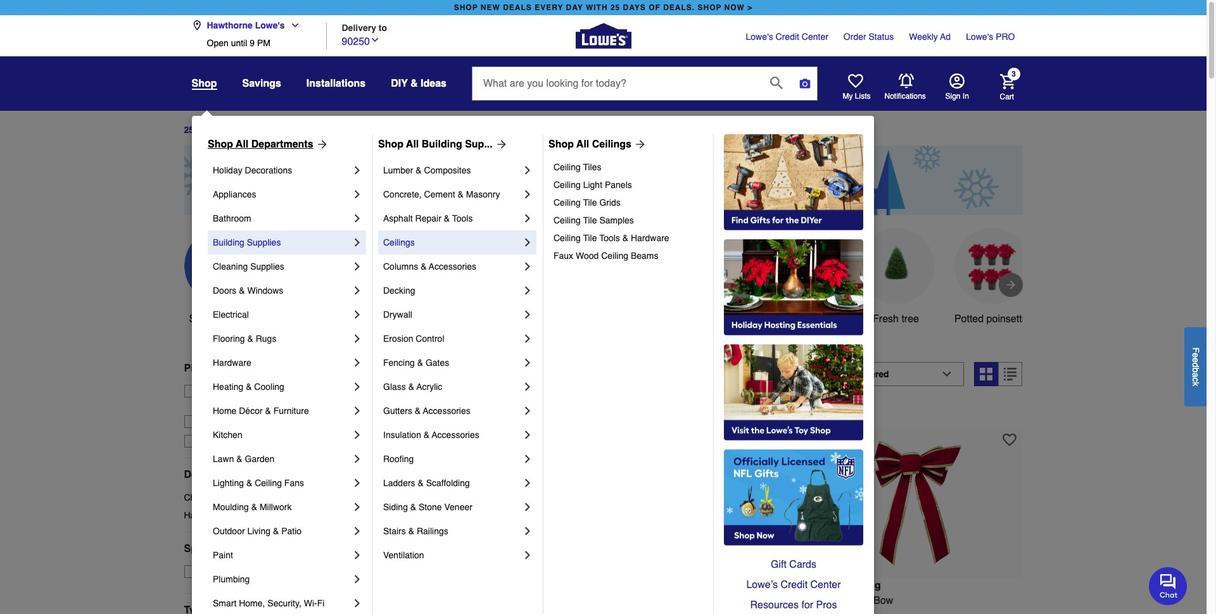 Task type: describe. For each thing, give the bounding box(es) containing it.
chevron right image for lighting & ceiling fans
[[351, 477, 364, 490]]

sign
[[945, 92, 961, 101]]

pros
[[816, 600, 837, 611]]

holiday for holiday living 8.5-in w red bow
[[812, 580, 848, 591]]

chevron right image for erosion control
[[521, 333, 534, 345]]

bathroom link
[[213, 207, 351, 231]]

& for flooring & rugs
[[247, 334, 253, 344]]

fencing & gates
[[383, 358, 449, 368]]

paint link
[[213, 544, 351, 568]]

accessories for columns & accessories
[[429, 262, 476, 272]]

& for diy & ideas
[[411, 78, 418, 89]]

glass
[[383, 382, 406, 392]]

ceiling down ceiling tile tools & hardware
[[601, 251, 628, 261]]

hawthorne for hawthorne lowe's & nearby stores
[[203, 399, 246, 409]]

in inside 100-count 20.62-ft multicolor incandescent plug-in christmas string lights
[[616, 610, 624, 614]]

shop for shop
[[192, 78, 217, 89]]

control
[[416, 334, 444, 344]]

all for building
[[406, 139, 419, 150]]

poinsettia
[[987, 313, 1030, 325]]

day
[[566, 3, 583, 12]]

outdoor living & patio link
[[213, 519, 351, 544]]

1 horizontal spatial hardware
[[631, 233, 669, 243]]

special offers
[[184, 543, 252, 555]]

0 horizontal spatial in
[[464, 369, 476, 386]]

cart
[[1000, 92, 1014, 101]]

0 vertical spatial ceilings
[[592, 139, 632, 150]]

moulding & millwork link
[[213, 495, 351, 519]]

& for fencing & gates
[[417, 358, 423, 368]]

flooring & rugs link
[[213, 327, 351, 351]]

departments element
[[184, 469, 352, 481]]

b
[[1191, 368, 1201, 372]]

stairs & railings link
[[383, 519, 521, 544]]

arrow right image for shop all building sup...
[[493, 138, 508, 151]]

deals inside button
[[229, 313, 255, 325]]

0 horizontal spatial ceilings
[[383, 238, 415, 248]]

f e e d b a c k
[[1191, 347, 1201, 386]]

holiday hosting essentials. image
[[724, 239, 863, 336]]

drywall link
[[383, 303, 521, 327]]

incandescent inside 100-count 20.62-ft multicolor incandescent plug-in christmas string lights
[[725, 595, 786, 607]]

center for lowe's credit center
[[802, 32, 828, 42]]

columns & accessories
[[383, 262, 476, 272]]

chevron right image for holiday decorations
[[351, 164, 364, 177]]

chevron right image for lawn & garden
[[351, 453, 364, 466]]

ceilings link
[[383, 231, 521, 255]]

& for lumber & composites
[[416, 165, 422, 175]]

20.62- inside 100-count 20.62-ft multicolor incandescent plug-in christmas string lights
[[642, 595, 671, 607]]

lowe's inside button
[[255, 20, 285, 30]]

products
[[402, 369, 460, 386]]

days
[[623, 3, 646, 12]]

hawthorne lowe's
[[207, 20, 285, 30]]

lights inside 100-count 20.62-ft multicolor incandescent plug-in christmas string lights
[[705, 610, 732, 614]]

shop all deals
[[189, 313, 255, 325]]

count inside "holiday living 100-count 20.62-ft white incandescent plug- in christmas string lights"
[[392, 595, 419, 607]]

9
[[250, 38, 255, 48]]

chevron right image for moulding & millwork
[[351, 501, 364, 514]]

fresh tree
[[873, 313, 919, 325]]

1 vertical spatial hardware
[[213, 358, 251, 368]]

fast delivery
[[203, 436, 255, 446]]

2 shop from the left
[[698, 3, 722, 12]]

beams
[[631, 251, 658, 261]]

1 heart outline image from the left
[[783, 433, 797, 447]]

all for deals
[[215, 313, 226, 325]]

shop for shop all ceilings
[[549, 139, 574, 150]]

stores
[[316, 399, 340, 409]]

fencing
[[383, 358, 415, 368]]

resources for pros
[[750, 600, 837, 611]]

new
[[481, 3, 500, 12]]

in inside button
[[963, 92, 969, 101]]

white inside "holiday living 100-count 20.62-ft white incandescent plug- in christmas string lights"
[[459, 595, 485, 607]]

chevron down image
[[370, 35, 380, 45]]

ceiling tile samples
[[554, 215, 634, 226]]

1 vertical spatial tools
[[599, 233, 620, 243]]

stairs & railings
[[383, 526, 448, 537]]

25 days of deals. shop new deals every day. while supplies last. image
[[184, 146, 1023, 215]]

veneer
[[444, 502, 472, 512]]

chevron right image for building supplies
[[351, 236, 364, 249]]

ladders
[[383, 478, 415, 488]]

1 vertical spatial 25
[[184, 125, 194, 135]]

ceiling for ceiling tile grids
[[554, 198, 581, 208]]

with
[[586, 3, 608, 12]]

ventilation link
[[383, 544, 521, 568]]

chevron right image for asphalt repair & tools
[[521, 212, 534, 225]]

lowe's home improvement account image
[[949, 73, 964, 89]]

0 vertical spatial deals
[[231, 125, 255, 135]]

delivery to
[[342, 22, 387, 33]]

diy & ideas button
[[391, 72, 447, 95]]

erosion control link
[[383, 327, 521, 351]]

incandescent inside "holiday living 100-count 20.62-ft white incandescent plug- in christmas string lights"
[[488, 595, 548, 607]]

installations
[[307, 78, 366, 89]]

chevron right image for kitchen
[[351, 429, 364, 442]]

hawthorne lowe's & nearby stores button
[[203, 398, 340, 410]]

samples
[[599, 215, 634, 226]]

gift
[[771, 559, 787, 571]]

chevron down image
[[285, 20, 300, 30]]

roofing link
[[383, 447, 521, 471]]

2 vertical spatial delivery
[[223, 436, 255, 446]]

100-count 20.62-ft multicolor incandescent plug-in christmas string lights
[[592, 595, 786, 614]]

accessories for insulation & accessories
[[432, 430, 479, 440]]

lumber & composites link
[[383, 158, 521, 182]]

hawthorne lowe's & nearby stores
[[203, 399, 340, 409]]

living for patio
[[247, 526, 271, 537]]

& for heating & cooling
[[246, 382, 252, 392]]

0 vertical spatial delivery
[[342, 22, 376, 33]]

officially licensed n f l gifts. shop now. image
[[724, 450, 863, 546]]

living for count
[[411, 580, 441, 591]]

5013254527 element
[[812, 405, 871, 417]]

decorations for hanukkah decorations
[[226, 510, 274, 521]]

& right repair
[[444, 213, 450, 224]]

chevron right image for home décor & furniture
[[351, 405, 364, 417]]

christmas inside christmas decorations link
[[184, 493, 224, 503]]

holiday for holiday decorations
[[213, 165, 242, 175]]

gift cards link
[[724, 555, 863, 575]]

all for ceilings
[[577, 139, 589, 150]]

chevron right image for ceilings
[[521, 236, 534, 249]]

gift cards
[[771, 559, 817, 571]]

in inside holiday living 8.5-in w red bow
[[829, 595, 837, 607]]

moulding
[[213, 502, 249, 512]]

supplies for cleaning supplies
[[250, 262, 284, 272]]

& for columns & accessories
[[421, 262, 427, 272]]

moulding & millwork
[[213, 502, 292, 512]]

shop button
[[192, 77, 217, 90]]

& left patio
[[273, 526, 279, 537]]

holiday decorations link
[[213, 158, 351, 182]]

0 horizontal spatial savings button
[[242, 72, 281, 95]]

weekly ad link
[[909, 30, 951, 43]]

& inside 'button'
[[278, 399, 284, 409]]

at:
[[302, 386, 312, 396]]

lumber & composites
[[383, 165, 471, 175]]

home,
[[239, 599, 265, 609]]

my
[[843, 92, 853, 101]]

chevron right image for cleaning supplies
[[351, 260, 364, 273]]

shop for shop all deals
[[189, 313, 213, 325]]

ft inside 100-count 20.62-ft multicolor incandescent plug-in christmas string lights
[[671, 595, 676, 607]]

fi
[[317, 599, 325, 609]]

0 horizontal spatial departments
[[184, 469, 246, 481]]

chevron right image for doors & windows
[[351, 284, 364, 297]]

2 e from the top
[[1191, 358, 1201, 363]]

chevron right image for insulation & accessories
[[521, 429, 534, 442]]

& for gutters & accessories
[[415, 406, 421, 416]]

chevron right image for glass & acrylic
[[521, 381, 534, 393]]

chevron right image for stairs & railings
[[521, 525, 534, 538]]

today
[[276, 386, 300, 396]]

chevron right image for heating & cooling
[[351, 381, 364, 393]]

ceiling tile grids link
[[554, 194, 704, 212]]

fresh
[[873, 313, 899, 325]]

pickup & delivery
[[184, 363, 270, 374]]

lowe's credit center link
[[724, 575, 863, 595]]

diy & ideas
[[391, 78, 447, 89]]

1 shop from the left
[[454, 3, 478, 12]]

chevron right image for plumbing
[[351, 573, 364, 586]]

security,
[[268, 599, 301, 609]]

list view image
[[1004, 368, 1017, 381]]

chevron right image for flooring & rugs
[[351, 333, 364, 345]]

chevron right image for gutters & accessories
[[521, 405, 534, 417]]

1 vertical spatial pickup
[[247, 386, 274, 396]]

glass & acrylic
[[383, 382, 442, 392]]

on
[[207, 567, 219, 577]]

siding & stone veneer
[[383, 502, 472, 512]]

lowe's left pro
[[966, 32, 993, 42]]

credit for lowe's
[[776, 32, 799, 42]]

shop new deals every day with 25 days of deals. shop now > link
[[451, 0, 755, 15]]

0 vertical spatial pickup
[[184, 363, 217, 374]]

days
[[196, 125, 218, 135]]

1 horizontal spatial arrow right image
[[1004, 279, 1017, 291]]

Search Query text field
[[473, 67, 760, 100]]

ceiling tile grids
[[554, 198, 621, 208]]

appliances
[[213, 189, 256, 200]]

special offers button
[[184, 533, 352, 566]]

camera image
[[799, 77, 811, 90]]

20.62- inside "holiday living 100-count 20.62-ft white incandescent plug- in christmas string lights"
[[422, 595, 451, 607]]

acrylic
[[417, 382, 442, 392]]

cards
[[789, 559, 817, 571]]

location image
[[192, 20, 202, 30]]

insulation & accessories
[[383, 430, 479, 440]]

scaffolding
[[426, 478, 470, 488]]

on sale
[[207, 567, 239, 577]]

& for lighting & ceiling fans
[[246, 478, 252, 488]]

hawthorne for hawthorne lowe's
[[207, 20, 253, 30]]

paint
[[213, 550, 233, 561]]

& for stairs & railings
[[408, 526, 414, 537]]

heating & cooling link
[[213, 375, 351, 399]]

resources for pros link
[[724, 595, 863, 614]]

furniture
[[273, 406, 309, 416]]

bathroom
[[213, 213, 251, 224]]

hanukkah decorations
[[184, 510, 274, 521]]

100- inside 100-count 20.62-ft multicolor incandescent plug-in christmas string lights
[[592, 595, 612, 607]]

smart home, security, wi-fi
[[213, 599, 325, 609]]

kitchen link
[[213, 423, 351, 447]]

chevron right image for siding & stone veneer
[[521, 501, 534, 514]]

1 horizontal spatial departments
[[251, 139, 313, 150]]

in inside "holiday living 100-count 20.62-ft white incandescent plug- in christmas string lights"
[[372, 610, 380, 614]]

ceiling tiles link
[[554, 158, 704, 176]]

2 heart outline image from the left
[[1003, 433, 1017, 447]]

lumber
[[383, 165, 413, 175]]

chevron right image for bathroom
[[351, 212, 364, 225]]

sale
[[221, 567, 239, 577]]



Task type: vqa. For each thing, say whether or not it's contained in the screenshot.
help?
no



Task type: locate. For each thing, give the bounding box(es) containing it.
0 horizontal spatial white
[[459, 595, 485, 607]]

all down the 25 days of deals
[[236, 139, 249, 150]]

in
[[963, 92, 969, 101], [372, 610, 380, 614], [616, 610, 624, 614]]

lights inside "holiday living 100-count 20.62-ft white incandescent plug- in christmas string lights"
[[461, 610, 488, 614]]

chevron right image for roofing
[[521, 453, 534, 466]]

chevron right image for ladders & scaffolding
[[521, 477, 534, 490]]

arrow right image up poinsettia
[[1004, 279, 1017, 291]]

credit up search image
[[776, 32, 799, 42]]

0 horizontal spatial living
[[247, 526, 271, 537]]

2 horizontal spatial shop
[[549, 139, 574, 150]]

0 horizontal spatial 100-
[[372, 595, 392, 607]]

string down ventilation link
[[432, 610, 458, 614]]

order status link
[[844, 30, 894, 43]]

kitchen
[[213, 430, 242, 440]]

cleaning
[[213, 262, 248, 272]]

hanging
[[685, 313, 722, 325]]

0 vertical spatial savings button
[[242, 72, 281, 95]]

lowe's home improvement logo image
[[576, 8, 631, 64]]

1 vertical spatial hawthorne
[[203, 399, 246, 409]]

all up lumber
[[406, 139, 419, 150]]

& for moulding & millwork
[[251, 502, 257, 512]]

& right lumber
[[416, 165, 422, 175]]

chevron right image for drywall
[[521, 308, 534, 321]]

ceiling for ceiling tiles
[[554, 162, 581, 172]]

1 horizontal spatial shop
[[378, 139, 404, 150]]

ceilings up ceiling tiles link
[[592, 139, 632, 150]]

shop inside shop all ceilings link
[[549, 139, 574, 150]]

0 vertical spatial hawthorne
[[207, 20, 253, 30]]

shop down open
[[192, 78, 217, 89]]

1 vertical spatial supplies
[[250, 262, 284, 272]]

shop up ceiling tiles
[[549, 139, 574, 150]]

& for lawn & garden
[[237, 454, 242, 464]]

now
[[724, 3, 745, 12]]

chevron right image for appliances
[[351, 188, 364, 201]]

building up cleaning
[[213, 238, 244, 248]]

1 horizontal spatial count
[[612, 595, 639, 607]]

2 vertical spatial tile
[[583, 233, 597, 243]]

1 100- from the left
[[372, 595, 392, 607]]

& left "gates"
[[417, 358, 423, 368]]

2 horizontal spatial christmas
[[627, 610, 672, 614]]

hawthorne lowe's button
[[192, 13, 305, 38]]

supplies up windows
[[250, 262, 284, 272]]

& for ladders & scaffolding
[[418, 478, 424, 488]]

1 string from the left
[[432, 610, 458, 614]]

0 horizontal spatial ft
[[451, 595, 457, 607]]

in left w
[[829, 595, 837, 607]]

1 vertical spatial arrow right image
[[1004, 279, 1017, 291]]

visit the lowe's toy shop. image
[[724, 345, 863, 441]]

& for siding & stone veneer
[[410, 502, 416, 512]]

hanging decoration button
[[665, 228, 741, 342]]

ceiling light panels link
[[554, 176, 704, 194]]

ceiling tiles
[[554, 162, 601, 172]]

3 tile from the top
[[583, 233, 597, 243]]

ceiling down ceiling tiles
[[554, 180, 581, 190]]

1 horizontal spatial 100-
[[592, 595, 612, 607]]

1 horizontal spatial in
[[616, 610, 624, 614]]

ceiling down ceiling light panels
[[554, 198, 581, 208]]

2 string from the left
[[675, 610, 702, 614]]

1 vertical spatial tile
[[583, 215, 597, 226]]

2 vertical spatial accessories
[[432, 430, 479, 440]]

1 count from the left
[[392, 595, 419, 607]]

arrow right image inside shop all building sup... "link"
[[493, 138, 508, 151]]

& left millwork
[[251, 502, 257, 512]]

1 horizontal spatial compare
[[835, 406, 871, 416]]

lights down multicolor
[[705, 610, 732, 614]]

siding
[[383, 502, 408, 512]]

lowe's up pm
[[255, 20, 285, 30]]

ad
[[940, 32, 951, 42]]

accessories inside columns & accessories "link"
[[429, 262, 476, 272]]

departments
[[251, 139, 313, 150], [184, 469, 246, 481]]

& up faux wood ceiling beams link
[[623, 233, 628, 243]]

1 20.62- from the left
[[422, 595, 451, 607]]

plumbing link
[[213, 568, 351, 592]]

0 horizontal spatial lights
[[461, 610, 488, 614]]

0 horizontal spatial incandescent
[[488, 595, 548, 607]]

chevron right image for paint
[[351, 549, 364, 562]]

2 horizontal spatial in
[[963, 92, 969, 101]]

delivery up the "90250"
[[342, 22, 376, 33]]

tools up ceilings link in the top left of the page
[[452, 213, 473, 224]]

1 horizontal spatial plug-
[[592, 610, 616, 614]]

0 vertical spatial accessories
[[429, 262, 476, 272]]

ceiling up faux
[[554, 233, 581, 243]]

holiday inside holiday living 8.5-in w red bow
[[812, 580, 848, 591]]

0 vertical spatial center
[[802, 32, 828, 42]]

string
[[432, 610, 458, 614], [675, 610, 702, 614]]

insulation
[[383, 430, 421, 440]]

every
[[535, 3, 563, 12]]

living up red
[[851, 580, 881, 591]]

& right store
[[246, 382, 252, 392]]

1 horizontal spatial white
[[787, 313, 813, 325]]

0 vertical spatial building
[[422, 139, 462, 150]]

tile down ceiling light panels
[[583, 198, 597, 208]]

savings up 198 products in holiday decorations
[[493, 313, 529, 325]]

1 compare from the left
[[395, 406, 431, 416]]

supplies for building supplies
[[247, 238, 281, 248]]

string down multicolor
[[675, 610, 702, 614]]

sign in
[[945, 92, 969, 101]]

arrow right image inside shop all departments link
[[313, 138, 328, 151]]

& right doors on the top
[[239, 286, 245, 296]]

hawthorne up open until 9 pm
[[207, 20, 253, 30]]

e up b at bottom
[[1191, 358, 1201, 363]]

ft inside "holiday living 100-count 20.62-ft white incandescent plug- in christmas string lights"
[[451, 595, 457, 607]]

1 horizontal spatial pickup
[[247, 386, 274, 396]]

lowe's home improvement lists image
[[848, 73, 863, 89]]

shop all deals button
[[184, 228, 260, 327]]

christmas inside "holiday living 100-count 20.62-ft white incandescent plug- in christmas string lights"
[[383, 610, 429, 614]]

cleaning supplies link
[[213, 255, 351, 279]]

& inside button
[[411, 78, 418, 89]]

doors & windows link
[[213, 279, 351, 303]]

1 vertical spatial deals
[[229, 313, 255, 325]]

chevron right image for electrical
[[351, 308, 364, 321]]

center for lowe's credit center
[[811, 580, 841, 591]]

ceiling down ceiling tile grids
[[554, 215, 581, 226]]

arrow right image
[[313, 138, 328, 151], [1004, 279, 1017, 291]]

sup...
[[465, 139, 493, 150]]

string inside 100-count 20.62-ft multicolor incandescent plug-in christmas string lights
[[675, 610, 702, 614]]

1 horizontal spatial savings button
[[473, 228, 549, 327]]

ceiling for ceiling tile tools & hardware
[[554, 233, 581, 243]]

lowe's down free store pickup today at:
[[248, 399, 276, 409]]

1 horizontal spatial building
[[422, 139, 462, 150]]

0 vertical spatial white
[[787, 313, 813, 325]]

& right lighting
[[246, 478, 252, 488]]

& for insulation & accessories
[[424, 430, 430, 440]]

multicolor
[[679, 595, 723, 607]]

hanukkah
[[184, 510, 224, 521]]

home
[[213, 406, 237, 416]]

gutters & accessories
[[383, 406, 470, 416]]

compare for 1001813120 element
[[395, 406, 431, 416]]

ceiling left tiles on the top of the page
[[554, 162, 581, 172]]

weekly ad
[[909, 32, 951, 42]]

all for departments
[[236, 139, 249, 150]]

1 tile from the top
[[583, 198, 597, 208]]

0 horizontal spatial compare
[[395, 406, 431, 416]]

accessories for gutters & accessories
[[423, 406, 470, 416]]

plug- inside 100-count 20.62-ft multicolor incandescent plug-in christmas string lights
[[592, 610, 616, 614]]

outdoor living & patio
[[213, 526, 302, 537]]

arrow right image up holiday decorations link
[[313, 138, 328, 151]]

1 arrow right image from the left
[[493, 138, 508, 151]]

supplies up cleaning supplies on the left of the page
[[247, 238, 281, 248]]

christmas
[[184, 493, 224, 503], [383, 610, 429, 614], [627, 610, 672, 614]]

& down today
[[278, 399, 284, 409]]

shop for shop all departments
[[208, 139, 233, 150]]

savings button
[[242, 72, 281, 95], [473, 228, 549, 327]]

lowe's home improvement cart image
[[1000, 74, 1015, 89]]

count inside 100-count 20.62-ft multicolor incandescent plug-in christmas string lights
[[612, 595, 639, 607]]

ladders & scaffolding
[[383, 478, 470, 488]]

2 tile from the top
[[583, 215, 597, 226]]

1 vertical spatial in
[[829, 595, 837, 607]]

compare inside 1001813120 element
[[395, 406, 431, 416]]

arrow right image up ceiling tiles link
[[632, 138, 647, 151]]

ceiling for ceiling tile samples
[[554, 215, 581, 226]]

arrow right image up masonry
[[493, 138, 508, 151]]

compare
[[395, 406, 431, 416], [835, 406, 871, 416]]

living inside "holiday living 100-count 20.62-ft white incandescent plug- in christmas string lights"
[[411, 580, 441, 591]]

smart
[[213, 599, 237, 609]]

heart outline image
[[783, 433, 797, 447], [1003, 433, 1017, 447]]

0 vertical spatial 25
[[611, 3, 620, 12]]

25 right with
[[611, 3, 620, 12]]

2 horizontal spatial living
[[851, 580, 881, 591]]

shop inside shop all departments link
[[208, 139, 233, 150]]

2 count from the left
[[612, 595, 639, 607]]

1 horizontal spatial ceilings
[[592, 139, 632, 150]]

center left order
[[802, 32, 828, 42]]

1 horizontal spatial living
[[411, 580, 441, 591]]

delivery up heating & cooling
[[230, 363, 270, 374]]

1 vertical spatial departments
[[184, 469, 246, 481]]

25 days of deals
[[184, 125, 255, 135]]

delivery up lawn & garden
[[223, 436, 255, 446]]

hawthorne inside hawthorne lowe's button
[[207, 20, 253, 30]]

0 vertical spatial tile
[[583, 198, 597, 208]]

chevron right image for concrete, cement & masonry
[[521, 188, 534, 201]]

grid view image
[[980, 368, 993, 381]]

free store pickup today at:
[[203, 386, 312, 396]]

0 horizontal spatial building
[[213, 238, 244, 248]]

accessories up insulation & accessories link
[[423, 406, 470, 416]]

shop up lumber
[[378, 139, 404, 150]]

potted poinsettia
[[955, 313, 1030, 325]]

installations button
[[307, 72, 366, 95]]

2 incandescent from the left
[[725, 595, 786, 607]]

lighting & ceiling fans
[[213, 478, 304, 488]]

0 horizontal spatial heart outline image
[[783, 433, 797, 447]]

25 inside "link"
[[611, 3, 620, 12]]

2 100- from the left
[[592, 595, 612, 607]]

find gifts for the diyer. image
[[724, 134, 863, 231]]

weekly
[[909, 32, 938, 42]]

accessories inside gutters & accessories link
[[423, 406, 470, 416]]

rugs
[[256, 334, 276, 344]]

& down the "gutters & accessories"
[[424, 430, 430, 440]]

decorations for christmas decorations
[[226, 493, 274, 503]]

0 vertical spatial arrow right image
[[313, 138, 328, 151]]

shop for shop all building sup...
[[378, 139, 404, 150]]

hardware down flooring at left
[[213, 358, 251, 368]]

ceiling tile tools & hardware
[[554, 233, 669, 243]]

lighting
[[213, 478, 244, 488]]

0 vertical spatial departments
[[251, 139, 313, 150]]

deals right of
[[231, 125, 255, 135]]

1 horizontal spatial christmas
[[383, 610, 429, 614]]

composites
[[424, 165, 471, 175]]

1 horizontal spatial string
[[675, 610, 702, 614]]

& right cement
[[458, 189, 464, 200]]

pickup up the hawthorne lowe's & nearby stores at the left of the page
[[247, 386, 274, 396]]

electrical link
[[213, 303, 351, 327]]

living for in
[[851, 580, 881, 591]]

shop all ceilings
[[549, 139, 632, 150]]

flooring
[[213, 334, 245, 344]]

& right lawn
[[237, 454, 242, 464]]

living down ventilation
[[411, 580, 441, 591]]

white inside button
[[787, 313, 813, 325]]

shop left electrical
[[189, 313, 213, 325]]

in
[[464, 369, 476, 386], [829, 595, 837, 607]]

chevron right image for fencing & gates
[[521, 357, 534, 369]]

grids
[[599, 198, 621, 208]]

& for glass & acrylic
[[408, 382, 414, 392]]

shop left new
[[454, 3, 478, 12]]

& up heating
[[220, 363, 227, 374]]

my lists link
[[843, 73, 871, 101]]

w
[[840, 595, 849, 607]]

accessories down ceilings link in the top left of the page
[[429, 262, 476, 272]]

center up the "8.5-"
[[811, 580, 841, 591]]

potted
[[955, 313, 984, 325]]

1 vertical spatial savings button
[[473, 228, 549, 327]]

1 vertical spatial building
[[213, 238, 244, 248]]

0 horizontal spatial tools
[[452, 213, 473, 224]]

faux wood ceiling beams link
[[554, 247, 704, 265]]

arrow right image inside shop all ceilings link
[[632, 138, 647, 151]]

1 ft from the left
[[451, 595, 457, 607]]

departments up holiday decorations link
[[251, 139, 313, 150]]

0 vertical spatial in
[[464, 369, 476, 386]]

ft left multicolor
[[671, 595, 676, 607]]

living inside holiday living 8.5-in w red bow
[[851, 580, 881, 591]]

lists
[[855, 92, 871, 101]]

holiday decorations
[[213, 165, 292, 175]]

& for doors & windows
[[239, 286, 245, 296]]

chat invite button image
[[1149, 567, 1188, 606]]

e up d
[[1191, 353, 1201, 358]]

& right stairs
[[408, 526, 414, 537]]

chevron right image for outdoor living & patio
[[351, 525, 364, 538]]

lighting & ceiling fans link
[[213, 471, 351, 495]]

patio
[[281, 526, 302, 537]]

tools up faux wood ceiling beams
[[599, 233, 620, 243]]

0 horizontal spatial hardware
[[213, 358, 251, 368]]

compare for 5013254527 element
[[835, 406, 871, 416]]

bow
[[874, 595, 893, 607]]

shop inside shop all building sup... "link"
[[378, 139, 404, 150]]

savings button left faux
[[473, 228, 549, 327]]

2 arrow right image from the left
[[632, 138, 647, 151]]

1 vertical spatial accessories
[[423, 406, 470, 416]]

fencing & gates link
[[383, 351, 521, 375]]

compare inside 5013254527 element
[[835, 406, 871, 416]]

arrow right image for shop all ceilings
[[632, 138, 647, 151]]

deals up "flooring & rugs" on the left of the page
[[229, 313, 255, 325]]

2 compare from the left
[[835, 406, 871, 416]]

tile for grids
[[583, 198, 597, 208]]

hardware up beams
[[631, 233, 669, 243]]

ft
[[451, 595, 457, 607], [671, 595, 676, 607]]

2 lights from the left
[[705, 610, 732, 614]]

nearby
[[287, 399, 314, 409]]

building supplies link
[[213, 231, 351, 255]]

0 horizontal spatial string
[[432, 610, 458, 614]]

holiday for holiday living 100-count 20.62-ft white incandescent plug- in christmas string lights
[[372, 580, 409, 591]]

living
[[247, 526, 271, 537], [411, 580, 441, 591], [851, 580, 881, 591]]

asphalt
[[383, 213, 413, 224]]

0 horizontal spatial count
[[392, 595, 419, 607]]

1 vertical spatial savings
[[493, 313, 529, 325]]

shop inside button
[[189, 313, 213, 325]]

1 horizontal spatial heart outline image
[[1003, 433, 1017, 447]]

credit for lowe's
[[781, 580, 808, 591]]

1 horizontal spatial 20.62-
[[642, 595, 671, 607]]

1 vertical spatial shop
[[189, 313, 213, 325]]

search image
[[770, 76, 783, 89]]

shop down the 25 days of deals link
[[208, 139, 233, 150]]

ceilings down the asphalt
[[383, 238, 415, 248]]

20.62- left multicolor
[[642, 595, 671, 607]]

my lists
[[843, 92, 871, 101]]

0 horizontal spatial savings
[[242, 78, 281, 89]]

1 horizontal spatial savings
[[493, 313, 529, 325]]

& right gutters
[[415, 406, 421, 416]]

1 horizontal spatial 25
[[611, 3, 620, 12]]

arrow right image
[[493, 138, 508, 151], [632, 138, 647, 151]]

198
[[372, 369, 397, 386]]

1 horizontal spatial in
[[829, 595, 837, 607]]

lowe's down >
[[746, 32, 773, 42]]

asphalt repair & tools
[[383, 213, 473, 224]]

stairs
[[383, 526, 406, 537]]

hawthorne down store
[[203, 399, 246, 409]]

1 lights from the left
[[461, 610, 488, 614]]

& left stone
[[410, 502, 416, 512]]

order status
[[844, 32, 894, 42]]

0 horizontal spatial 20.62-
[[422, 595, 451, 607]]

1 shop from the left
[[208, 139, 233, 150]]

christmas inside 100-count 20.62-ft multicolor incandescent plug-in christmas string lights
[[627, 610, 672, 614]]

white button
[[762, 228, 838, 327]]

holiday inside "holiday living 100-count 20.62-ft white incandescent plug- in christmas string lights"
[[372, 580, 409, 591]]

order
[[844, 32, 866, 42]]

tile for samples
[[583, 215, 597, 226]]

& for pickup & delivery
[[220, 363, 227, 374]]

hawthorne inside hawthorne lowe's & nearby stores 'button'
[[203, 399, 246, 409]]

supplies inside "link"
[[247, 238, 281, 248]]

decking link
[[383, 279, 521, 303]]

accessories inside insulation & accessories link
[[432, 430, 479, 440]]

0 horizontal spatial 25
[[184, 125, 194, 135]]

0 horizontal spatial in
[[372, 610, 380, 614]]

20.62- down ventilation link
[[422, 595, 451, 607]]

shop left now
[[698, 3, 722, 12]]

25 left days
[[184, 125, 194, 135]]

3 shop from the left
[[549, 139, 574, 150]]

ft down ventilation link
[[451, 595, 457, 607]]

tile down ceiling tile grids
[[583, 215, 597, 226]]

& right ladders
[[418, 478, 424, 488]]

2 ft from the left
[[671, 595, 676, 607]]

0 horizontal spatial arrow right image
[[493, 138, 508, 151]]

all inside button
[[215, 313, 226, 325]]

chevron right image for lumber & composites
[[521, 164, 534, 177]]

shop all departments link
[[208, 137, 328, 152]]

0 horizontal spatial shop
[[454, 3, 478, 12]]

0 horizontal spatial plug-
[[551, 595, 575, 607]]

ceiling up christmas decorations link
[[255, 478, 282, 488]]

0 horizontal spatial pickup
[[184, 363, 217, 374]]

chevron right image for ventilation
[[521, 549, 534, 562]]

& right diy
[[411, 78, 418, 89]]

pickup up free
[[184, 363, 217, 374]]

1 e from the top
[[1191, 353, 1201, 358]]

notifications
[[885, 92, 926, 101]]

accessories down gutters & accessories link
[[432, 430, 479, 440]]

1 vertical spatial credit
[[781, 580, 808, 591]]

decorations for holiday decorations
[[245, 165, 292, 175]]

0 vertical spatial tools
[[452, 213, 473, 224]]

& right décor
[[265, 406, 271, 416]]

1001813120 element
[[372, 405, 431, 417]]

red
[[852, 595, 871, 607]]

0 horizontal spatial christmas
[[184, 493, 224, 503]]

1 horizontal spatial tools
[[599, 233, 620, 243]]

2 shop from the left
[[378, 139, 404, 150]]

plug- inside "holiday living 100-count 20.62-ft white incandescent plug- in christmas string lights"
[[551, 595, 575, 607]]

1 vertical spatial center
[[811, 580, 841, 591]]

heating
[[213, 382, 243, 392]]

& right glass
[[408, 382, 414, 392]]

0 vertical spatial shop
[[192, 78, 217, 89]]

1 vertical spatial plug-
[[592, 610, 616, 614]]

living down hanukkah decorations link
[[247, 526, 271, 537]]

for
[[802, 600, 813, 611]]

departments down lawn
[[184, 469, 246, 481]]

chevron right image for decking
[[521, 284, 534, 297]]

&
[[411, 78, 418, 89], [416, 165, 422, 175], [458, 189, 464, 200], [444, 213, 450, 224], [623, 233, 628, 243], [421, 262, 427, 272], [239, 286, 245, 296], [247, 334, 253, 344], [417, 358, 423, 368], [220, 363, 227, 374], [246, 382, 252, 392], [408, 382, 414, 392], [278, 399, 284, 409], [265, 406, 271, 416], [415, 406, 421, 416], [424, 430, 430, 440], [237, 454, 242, 464], [246, 478, 252, 488], [418, 478, 424, 488], [251, 502, 257, 512], [410, 502, 416, 512], [273, 526, 279, 537], [408, 526, 414, 537]]

all up flooring at left
[[215, 313, 226, 325]]

1 horizontal spatial ft
[[671, 595, 676, 607]]

string inside "holiday living 100-count 20.62-ft white incandescent plug- in christmas string lights"
[[432, 610, 458, 614]]

all up ceiling tiles
[[577, 139, 589, 150]]

1 vertical spatial delivery
[[230, 363, 270, 374]]

lowe's pro link
[[966, 30, 1015, 43]]

100- inside "holiday living 100-count 20.62-ft white incandescent plug- in christmas string lights"
[[372, 595, 392, 607]]

all inside "link"
[[406, 139, 419, 150]]

chevron right image for hardware
[[351, 357, 364, 369]]

1 horizontal spatial incandescent
[[725, 595, 786, 607]]

chevron right image for columns & accessories
[[521, 260, 534, 273]]

tile
[[583, 198, 597, 208], [583, 215, 597, 226], [583, 233, 597, 243]]

hawthorne
[[207, 20, 253, 30], [203, 399, 246, 409]]

windows
[[247, 286, 283, 296]]

lights down ventilation link
[[461, 610, 488, 614]]

asphalt repair & tools link
[[383, 207, 521, 231]]

lowe's home improvement notification center image
[[899, 73, 914, 89]]

tile for tools
[[583, 233, 597, 243]]

savings down pm
[[242, 78, 281, 89]]

chevron right image
[[521, 164, 534, 177], [351, 212, 364, 225], [521, 212, 534, 225], [351, 236, 364, 249], [351, 260, 364, 273], [351, 284, 364, 297], [521, 284, 534, 297], [521, 308, 534, 321], [351, 333, 364, 345], [351, 357, 364, 369], [521, 381, 534, 393], [521, 405, 534, 417], [351, 429, 364, 442], [521, 429, 534, 442], [351, 453, 364, 466], [521, 453, 534, 466], [351, 501, 364, 514], [521, 501, 534, 514], [351, 549, 364, 562], [351, 573, 364, 586]]

lowe's inside 'button'
[[248, 399, 276, 409]]

building up composites
[[422, 139, 462, 150]]

in up gutters & accessories link
[[464, 369, 476, 386]]

0 vertical spatial savings
[[242, 78, 281, 89]]

plug-
[[551, 595, 575, 607], [592, 610, 616, 614]]

1 vertical spatial white
[[459, 595, 485, 607]]

savings button down pm
[[242, 72, 281, 95]]

ceiling for ceiling light panels
[[554, 180, 581, 190]]

& left rugs
[[247, 334, 253, 344]]

0 vertical spatial credit
[[776, 32, 799, 42]]

1 incandescent from the left
[[488, 595, 548, 607]]

chevron right image
[[351, 164, 364, 177], [351, 188, 364, 201], [521, 188, 534, 201], [521, 236, 534, 249], [521, 260, 534, 273], [351, 308, 364, 321], [521, 333, 534, 345], [521, 357, 534, 369], [351, 381, 364, 393], [351, 405, 364, 417], [351, 477, 364, 490], [521, 477, 534, 490], [351, 525, 364, 538], [521, 525, 534, 538], [521, 549, 534, 562], [351, 597, 364, 610]]

faux
[[554, 251, 573, 261]]

0 horizontal spatial shop
[[208, 139, 233, 150]]

tile up wood at the top left
[[583, 233, 597, 243]]

None search field
[[472, 67, 818, 112]]

0 horizontal spatial arrow right image
[[313, 138, 328, 151]]

2 20.62- from the left
[[642, 595, 671, 607]]

& right columns
[[421, 262, 427, 272]]

chevron right image for smart home, security, wi-fi
[[351, 597, 364, 610]]

0 vertical spatial plug-
[[551, 595, 575, 607]]



